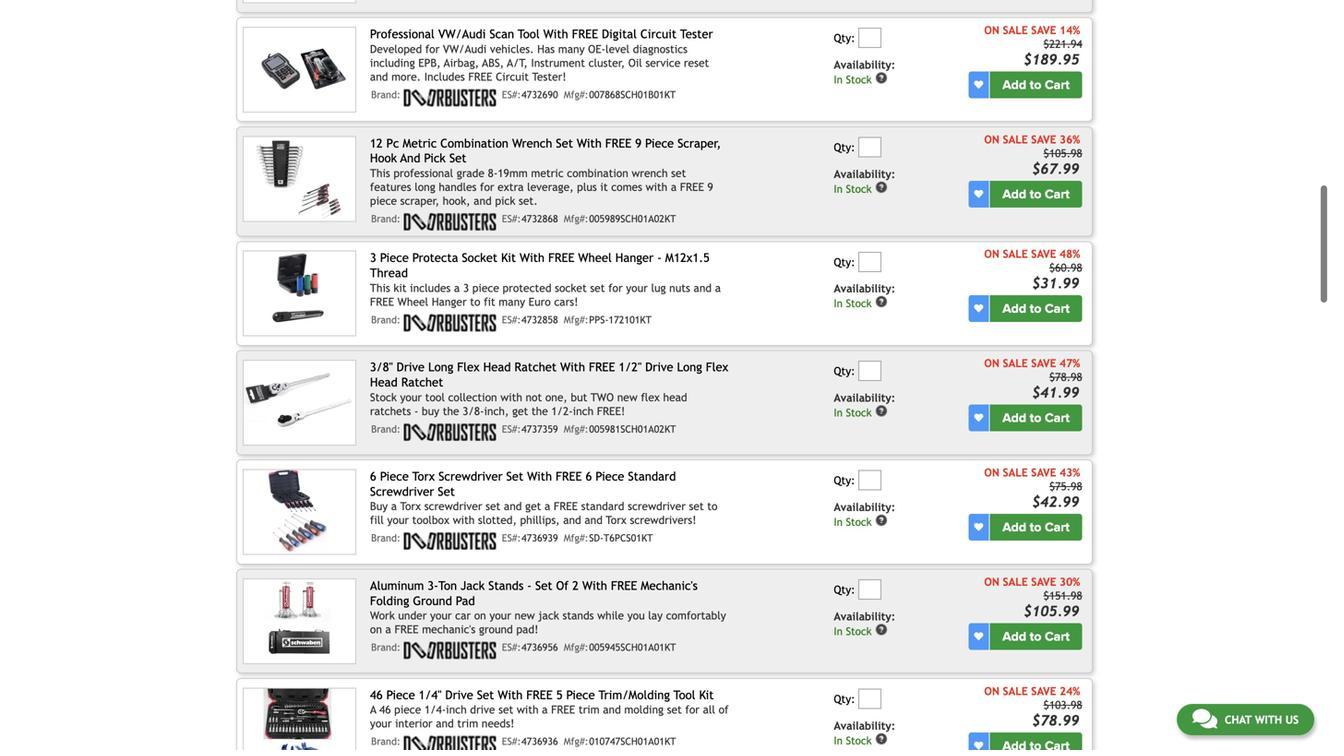Task type: describe. For each thing, give the bounding box(es) containing it.
question sign image for $67.99
[[875, 181, 888, 194]]

with inside aluminum 3-ton jack stands - set of 2 with free mechanic's folding ground pad work under your car on your new jack stands while you lay comfortably on a free mechanic's ground pad!
[[582, 579, 607, 593]]

brand: for $67.99
[[371, 213, 401, 225]]

in for $31.99
[[834, 297, 843, 310]]

to inside 3 piece protecta socket kit with free wheel hanger - m12x1.5 thread this kit includes a 3 piece protected socket set for your lug nuts and a free wheel hanger to fit many euro cars!
[[470, 295, 480, 308]]

on for $31.99
[[984, 247, 1000, 260]]

mfg#: for $78.99
[[564, 736, 589, 748]]

includes
[[424, 70, 465, 83]]

a inside 12 pc metric combination wrench set with free 9 piece scraper, hook and pick set this professional grade 8-19mm metric combination wrench set features long handles for extra leverage, plus it comes with a free 9 piece scraper, hook, and pick set.
[[671, 181, 677, 193]]

mfg#: for $67.99
[[564, 213, 589, 225]]

es#: for $78.99
[[502, 736, 521, 748]]

a right includes
[[454, 281, 460, 294]]

save for $78.99
[[1031, 685, 1056, 698]]

1 flex from the left
[[457, 360, 480, 374]]

1 vertical spatial torx
[[400, 500, 421, 513]]

professional vw/audi scan tool with free digital circuit tester link
[[370, 27, 713, 41]]

1 horizontal spatial wheel
[[578, 251, 612, 265]]

question sign image for $41.99
[[875, 405, 888, 418]]

with inside 6 piece torx screwdriver set with free 6 piece standard screwdriver set buy a torx screwdriver set and get a free standard screwdriver set to fill your toolbox with slotted, phillips, and and torx screwdrivers!
[[453, 514, 475, 527]]

availability: for $189.95
[[834, 58, 896, 71]]

6 piece torx screwdriver set with free 6 piece standard screwdriver set link
[[370, 469, 676, 499]]

set right wrench
[[556, 136, 573, 150]]

2 vertical spatial torx
[[606, 514, 627, 527]]

kit
[[394, 281, 407, 294]]

set up the grade
[[449, 151, 467, 165]]

pick
[[424, 151, 446, 165]]

free down kit
[[370, 295, 394, 308]]

aluminum 3-ton jack stands - set of 2 with free mechanic's folding ground pad link
[[370, 579, 698, 608]]

free up you
[[611, 579, 637, 593]]

qty: for $42.99
[[834, 474, 855, 487]]

es#: 4736939 mfg#: sd-t6pcs01kt
[[502, 533, 653, 544]]

a right nuts
[[715, 281, 721, 294]]

wrench
[[512, 136, 552, 150]]

stock for $105.99
[[846, 625, 872, 638]]

sale for $189.95
[[1003, 23, 1028, 36]]

1 vertical spatial wheel
[[398, 295, 428, 308]]

flex
[[641, 391, 660, 404]]

not
[[526, 391, 542, 404]]

and up the slotted,
[[504, 500, 522, 513]]

in for $105.99
[[834, 625, 843, 638]]

brand: for $105.99
[[371, 642, 401, 654]]

30%
[[1060, 575, 1080, 588]]

0 vertical spatial 46
[[370, 688, 383, 702]]

- inside 3/8" drive long flex head ratchet with free 1/2" drive long flex head ratchet stock your tool collection with not one, but two new flex head ratchets - buy the 3/8-inch, get the 1/2-inch free!
[[414, 405, 418, 417]]

of
[[719, 704, 729, 717]]

add to wish list image for $105.99
[[974, 632, 983, 642]]

doorbusters - corporate logo image for $78.99
[[404, 736, 496, 750]]

professional
[[370, 27, 435, 41]]

piece up standard
[[596, 469, 624, 484]]

3/8" drive long flex head ratchet with free 1/2" drive long flex head ratchet stock your tool collection with not one, but two new flex head ratchets - buy the 3/8-inch, get the 1/2-inch free!
[[370, 360, 729, 417]]

cart for $41.99
[[1045, 410, 1070, 426]]

for inside 12 pc metric combination wrench set with free 9 piece scraper, hook and pick set this professional grade 8-19mm metric combination wrench set features long handles for extra leverage, plus it comes with a free 9 piece scraper, hook, and pick set.
[[480, 181, 494, 193]]

scan
[[490, 27, 514, 41]]

es#4732690 - 007868sch01b01kt - professional vw/audi scan tool with free digital circuit tester - developed for vw/audi vehicles. has many oe-level diagnostics including epb, airbag, abs, a/t, instrument cluster, oil service reset and more. includes free circuit tester! - doorbusters - audi volkswagen image
[[243, 27, 357, 112]]

add for $105.99
[[1003, 629, 1027, 645]]

19mm
[[498, 167, 528, 180]]

a
[[370, 704, 376, 717]]

service
[[646, 56, 681, 69]]

fill
[[370, 514, 384, 527]]

add to cart button for $41.99
[[990, 405, 1083, 432]]

us
[[1286, 714, 1299, 726]]

3 piece protecta socket kit with free wheel hanger - m12x1.5 thread link
[[370, 251, 710, 280]]

save for $189.95
[[1031, 23, 1056, 36]]

2 the from the left
[[532, 405, 548, 417]]

more.
[[391, 70, 421, 83]]

005945sch01a01kt
[[589, 642, 676, 654]]

on sale save 36% $105.98 $67.99
[[984, 133, 1083, 177]]

with inside 3/8" drive long flex head ratchet with free 1/2" drive long flex head ratchet stock your tool collection with not one, but two new flex head ratchets - buy the 3/8-inch, get the 1/2-inch free!
[[501, 391, 522, 404]]

inch,
[[484, 405, 509, 417]]

brand: for $189.95
[[371, 89, 401, 100]]

0 horizontal spatial head
[[370, 375, 398, 389]]

for inside 46 piece 1/4" drive set with free 5 piece trim/molding tool kit a 46 piece 1/4-inch drive set with a free trim and molding set for all of your interior and trim needs!
[[685, 704, 700, 717]]

mechanic's
[[422, 623, 476, 636]]

hook,
[[443, 194, 470, 207]]

free down scraper,
[[680, 181, 704, 193]]

set up the slotted,
[[506, 469, 524, 484]]

buy
[[422, 405, 439, 417]]

qty: for $105.99
[[834, 583, 855, 596]]

46 piece 1/4" drive set with free 5 piece trim/molding tool kit a 46 piece 1/4-inch drive set with a free trim and molding set for all of your interior and trim needs!
[[370, 688, 729, 730]]

brand: for $41.99
[[371, 424, 401, 435]]

4736956
[[522, 642, 558, 654]]

piece right 5
[[566, 688, 595, 702]]

add to cart button for $31.99
[[990, 296, 1083, 322]]

wrench
[[632, 167, 668, 180]]

sale for $67.99
[[1003, 133, 1028, 146]]

set up toolbox
[[438, 484, 455, 499]]

add for $67.99
[[1003, 186, 1027, 202]]

ton
[[438, 579, 457, 593]]

fit
[[484, 295, 495, 308]]

0 horizontal spatial 9
[[635, 136, 642, 150]]

005989sch01a02kt
[[589, 213, 676, 225]]

doorbusters - corporate logo image for $189.95
[[404, 89, 496, 106]]

features
[[370, 181, 411, 193]]

es#: 4736956 mfg#: 005945sch01a01kt
[[502, 642, 676, 654]]

save for $41.99
[[1031, 357, 1056, 370]]

add to wish list image for $41.99
[[974, 414, 983, 423]]

0 vertical spatial ratchet
[[515, 360, 557, 374]]

a inside 46 piece 1/4" drive set with free 5 piece trim/molding tool kit a 46 piece 1/4-inch drive set with a free trim and molding set for all of your interior and trim needs!
[[542, 704, 548, 717]]

12 pc metric combination wrench set with free 9 piece scraper, hook and pick set this professional grade 8-19mm metric combination wrench set features long handles for extra leverage, plus it comes with a free 9 piece scraper, hook, and pick set.
[[370, 136, 721, 207]]

sd-
[[589, 533, 604, 544]]

piece up buy
[[380, 469, 409, 484]]

4736936
[[522, 736, 558, 748]]

your up mechanic's
[[430, 609, 452, 622]]

stock inside 3/8" drive long flex head ratchet with free 1/2" drive long flex head ratchet stock your tool collection with not one, but two new flex head ratchets - buy the 3/8-inch, get the 1/2-inch free!
[[370, 391, 397, 404]]

add for $31.99
[[1003, 301, 1027, 317]]

12
[[370, 136, 383, 150]]

on sale save 30% $151.98 $105.99
[[984, 575, 1083, 620]]

trim/molding
[[599, 688, 670, 702]]

brand: for $78.99
[[371, 736, 401, 748]]

your inside 3/8" drive long flex head ratchet with free 1/2" drive long flex head ratchet stock your tool collection with not one, but two new flex head ratchets - buy the 3/8-inch, get the 1/2-inch free!
[[400, 391, 422, 404]]

while
[[597, 609, 624, 622]]

t6pcs01kt
[[604, 533, 653, 544]]

2 flex from the left
[[706, 360, 729, 374]]

46 piece 1/4" drive set with free 5 piece trim/molding tool kit link
[[370, 688, 714, 702]]

diagnostics
[[633, 42, 688, 55]]

leverage,
[[527, 181, 574, 193]]

mfg#: for $105.99
[[564, 642, 589, 654]]

1/2-
[[551, 405, 573, 417]]

free down abs,
[[468, 70, 492, 83]]

48%
[[1060, 247, 1080, 260]]

stock for $41.99
[[846, 407, 872, 419]]

free up standard
[[556, 469, 582, 484]]

$151.98
[[1044, 589, 1083, 602]]

1 the from the left
[[443, 405, 459, 417]]

and down 1/4- in the left bottom of the page
[[436, 717, 454, 730]]

epb,
[[418, 56, 441, 69]]

and inside professional vw/audi scan tool with free digital circuit tester developed for vw/audi vehicles. has many oe-level diagnostics including epb, airbag, abs, a/t, instrument cluster, oil service reset and more. includes free circuit tester!
[[370, 70, 388, 83]]

0 horizontal spatial drive
[[397, 360, 425, 374]]

$189.95
[[1024, 51, 1080, 68]]

availability: in stock for $67.99
[[834, 167, 896, 195]]

1 vertical spatial 46
[[379, 704, 391, 717]]

to for $189.95
[[1030, 77, 1042, 93]]

47%
[[1060, 357, 1080, 370]]

010747sch01a01kt
[[589, 736, 676, 748]]

1 horizontal spatial circuit
[[641, 27, 677, 41]]

collection
[[448, 391, 497, 404]]

stock for $189.95
[[846, 73, 872, 86]]

es#4732858 - pps-172101kt - 3 piece protecta socket kit with free wheel hanger - m12x1.5 thread - this kit includes a 3 piece protected socket set for your lug nuts and a free wheel hanger to fit many euro cars! - doorbusters - bmw volkswagen mini image
[[243, 251, 357, 337]]

your inside 6 piece torx screwdriver set with free 6 piece standard screwdriver set buy a torx screwdriver set and get a free standard screwdriver set to fill your toolbox with slotted, phillips, and and torx screwdrivers!
[[387, 514, 409, 527]]

in for $42.99
[[834, 516, 843, 529]]

1 vertical spatial ratchet
[[401, 375, 443, 389]]

pad!
[[516, 623, 539, 636]]

save for $31.99
[[1031, 247, 1056, 260]]

comfortably
[[666, 609, 726, 622]]

doorbusters - corporate logo image for $31.99
[[404, 314, 496, 332]]

with down the wrench
[[646, 181, 668, 193]]

add to wish list image for $31.99
[[974, 304, 983, 314]]

set inside 46 piece 1/4" drive set with free 5 piece trim/molding tool kit a 46 piece 1/4-inch drive set with a free trim and molding set for all of your interior and trim needs!
[[477, 688, 494, 702]]

1 vertical spatial vw/audi
[[443, 42, 487, 55]]

and down standard
[[585, 514, 603, 527]]

es#: 4732868 mfg#: 005989sch01a02kt
[[502, 213, 676, 225]]

es#4736936 - 010747sch01a01kt - 46 piece 1/4" drive set with free 5 piece trim/molding tool kit - a 46 piece 1/4-inch drive set with a free trim and molding set for all of your interior and trim needs! - doorbusters - audi bmw volkswagen mercedes benz mini porsche image
[[243, 688, 357, 750]]

36%
[[1060, 133, 1080, 146]]

stock for $31.99
[[846, 297, 872, 310]]

and up es#: 4736939 mfg#: sd-t6pcs01kt
[[563, 514, 581, 527]]

ground
[[479, 623, 513, 636]]

es#: 4732858 mfg#: pps-172101kt
[[502, 314, 652, 326]]

2 horizontal spatial drive
[[645, 360, 673, 374]]

a up phillips, on the left bottom of the page
[[545, 500, 550, 513]]

molding
[[624, 704, 664, 717]]

005981sch01a02kt
[[589, 424, 676, 435]]

es#: for $189.95
[[502, 89, 521, 100]]

and inside 3 piece protecta socket kit with free wheel hanger - m12x1.5 thread this kit includes a 3 piece protected socket set for your lug nuts and a free wheel hanger to fit many euro cars!
[[694, 281, 712, 294]]

this inside 12 pc metric combination wrench set with free 9 piece scraper, hook and pick set this professional grade 8-19mm metric combination wrench set features long handles for extra leverage, plus it comes with a free 9 piece scraper, hook, and pick set.
[[370, 167, 390, 180]]

1 vertical spatial 9
[[708, 181, 713, 193]]

get inside 6 piece torx screwdriver set with free 6 piece standard screwdriver set buy a torx screwdriver set and get a free standard screwdriver set to fill your toolbox with slotted, phillips, and and torx screwdrivers!
[[525, 500, 541, 513]]

free inside 3/8" drive long flex head ratchet with free 1/2" drive long flex head ratchet stock your tool collection with not one, but two new flex head ratchets - buy the 3/8-inch, get the 1/2-inch free!
[[589, 360, 615, 374]]

4732868
[[522, 213, 558, 225]]

- inside aluminum 3-ton jack stands - set of 2 with free mechanic's folding ground pad work under your car on your new jack stands while you lay comfortably on a free mechanic's ground pad!
[[527, 579, 532, 593]]

sale for $31.99
[[1003, 247, 1028, 260]]

a right buy
[[391, 500, 397, 513]]

es#: 4736936 mfg#: 010747sch01a01kt
[[502, 736, 676, 748]]

chat
[[1225, 714, 1252, 726]]

scraper,
[[400, 194, 439, 207]]

doorbusters - corporate logo image for $42.99
[[404, 533, 496, 550]]

kit inside 3 piece protecta socket kit with free wheel hanger - m12x1.5 thread this kit includes a 3 piece protected socket set for your lug nuts and a free wheel hanger to fit many euro cars!
[[501, 251, 516, 265]]

free up phillips, on the left bottom of the page
[[554, 500, 578, 513]]

socket
[[555, 281, 587, 294]]

to for $41.99
[[1030, 410, 1042, 426]]

add to cart for $189.95
[[1003, 77, 1070, 93]]

0 horizontal spatial 3
[[370, 251, 376, 265]]

2 long from the left
[[677, 360, 702, 374]]

with inside 46 piece 1/4" drive set with free 5 piece trim/molding tool kit a 46 piece 1/4-inch drive set with a free trim and molding set for all of your interior and trim needs!
[[498, 688, 523, 702]]

$42.99
[[1032, 494, 1080, 510]]

stock for $78.99
[[846, 735, 872, 747]]

with left "us"
[[1255, 714, 1282, 726]]

mechanic's
[[641, 579, 698, 593]]

with up combination
[[577, 136, 602, 150]]

to inside 6 piece torx screwdriver set with free 6 piece standard screwdriver set buy a torx screwdriver set and get a free standard screwdriver set to fill your toolbox with slotted, phillips, and and torx screwdrivers!
[[707, 500, 718, 513]]

set right molding
[[667, 704, 682, 717]]

in for $67.99
[[834, 183, 843, 195]]

pad
[[456, 594, 475, 608]]

and down trim/molding
[[603, 704, 621, 717]]

mfg#: for $189.95
[[564, 89, 589, 100]]

doorbusters - corporate logo image for $67.99
[[404, 213, 496, 231]]

professional
[[394, 167, 453, 180]]

on sale save 14% $221.94 $189.95
[[984, 23, 1083, 68]]

cluster,
[[589, 56, 625, 69]]

oe-
[[588, 42, 606, 55]]

save for $42.99
[[1031, 466, 1056, 479]]

set up the screwdrivers!
[[689, 500, 704, 513]]

many inside 3 piece protecta socket kit with free wheel hanger - m12x1.5 thread this kit includes a 3 piece protected socket set for your lug nuts and a free wheel hanger to fit many euro cars!
[[499, 295, 525, 308]]

standard
[[581, 500, 624, 513]]

cart for $42.99
[[1045, 520, 1070, 535]]

with inside 3 piece protecta socket kit with free wheel hanger - m12x1.5 thread this kit includes a 3 piece protected socket set for your lug nuts and a free wheel hanger to fit many euro cars!
[[520, 251, 545, 265]]

interior
[[395, 717, 433, 730]]

1 screwdriver from the left
[[424, 500, 482, 513]]

2 6 from the left
[[586, 469, 592, 484]]

slotted,
[[478, 514, 517, 527]]

vehicles.
[[490, 42, 534, 55]]

free down under
[[395, 623, 419, 636]]

set up needs!
[[499, 704, 513, 717]]

your up ground
[[490, 609, 511, 622]]

it
[[600, 181, 608, 193]]

many inside professional vw/audi scan tool with free digital circuit tester developed for vw/audi vehicles. has many oe-level diagnostics including epb, airbag, abs, a/t, instrument cluster, oil service reset and more. includes free circuit tester!
[[558, 42, 585, 55]]

add to wish list image for $78.99
[[974, 742, 983, 750]]

es#: for $31.99
[[502, 314, 521, 326]]

availability: in stock for $78.99
[[834, 719, 896, 747]]

mfg#: for $31.99
[[564, 314, 589, 326]]

mfg#: for $42.99
[[564, 533, 589, 544]]

this inside 3 piece protecta socket kit with free wheel hanger - m12x1.5 thread this kit includes a 3 piece protected socket set for your lug nuts and a free wheel hanger to fit many euro cars!
[[370, 281, 390, 294]]



Task type: locate. For each thing, give the bounding box(es) containing it.
add to cart for $42.99
[[1003, 520, 1070, 535]]

1 question sign image from the top
[[875, 405, 888, 418]]

on left the 36%
[[984, 133, 1000, 146]]

on right car
[[474, 609, 486, 622]]

$41.99
[[1032, 384, 1080, 401]]

mfg#: down tester!
[[564, 89, 589, 100]]

on
[[474, 609, 486, 622], [370, 623, 382, 636]]

0 vertical spatial tool
[[518, 27, 540, 41]]

2 qty: from the top
[[834, 141, 855, 154]]

sale for $78.99
[[1003, 685, 1028, 698]]

sale for $41.99
[[1003, 357, 1028, 370]]

0 vertical spatial new
[[617, 391, 638, 404]]

3 add from the top
[[1003, 301, 1027, 317]]

7 on from the top
[[984, 685, 1000, 698]]

add to cart button down $189.95
[[990, 72, 1083, 98]]

with right 2
[[582, 579, 607, 593]]

0 vertical spatial vw/audi
[[438, 27, 486, 41]]

2 brand: from the top
[[371, 213, 401, 225]]

5
[[556, 688, 563, 702]]

6 doorbusters - corporate logo image from the top
[[404, 642, 496, 660]]

1 horizontal spatial flex
[[706, 360, 729, 374]]

None text field
[[859, 28, 882, 48], [859, 137, 882, 157], [859, 361, 882, 381], [859, 580, 882, 600], [859, 28, 882, 48], [859, 137, 882, 157], [859, 361, 882, 381], [859, 580, 882, 600]]

1 vertical spatial this
[[370, 281, 390, 294]]

3 question sign image from the top
[[875, 296, 888, 308]]

1 vertical spatial new
[[515, 609, 535, 622]]

on for $189.95
[[984, 23, 1000, 36]]

on inside on sale save 14% $221.94 $189.95
[[984, 23, 1000, 36]]

with
[[560, 360, 585, 374], [527, 469, 552, 484], [582, 579, 607, 593], [498, 688, 523, 702]]

new inside 3/8" drive long flex head ratchet with free 1/2" drive long flex head ratchet stock your tool collection with not one, but two new flex head ratchets - buy the 3/8-inch, get the 1/2-inch free!
[[617, 391, 638, 404]]

1 vertical spatial get
[[525, 500, 541, 513]]

2 sale from the top
[[1003, 133, 1028, 146]]

free down 5
[[551, 704, 575, 717]]

1 es#: from the top
[[502, 89, 521, 100]]

1 vertical spatial circuit
[[496, 70, 529, 83]]

2 availability: in stock from the top
[[834, 167, 896, 195]]

0 vertical spatial get
[[512, 405, 528, 417]]

46 up a
[[370, 688, 383, 702]]

of
[[556, 579, 569, 593]]

piece inside 12 pc metric combination wrench set with free 9 piece scraper, hook and pick set this professional grade 8-19mm metric combination wrench set features long handles for extra leverage, plus it comes with a free 9 piece scraper, hook, and pick set.
[[370, 194, 397, 207]]

developed
[[370, 42, 422, 55]]

4 sale from the top
[[1003, 357, 1028, 370]]

3 piece protecta socket kit with free wheel hanger - m12x1.5 thread this kit includes a 3 piece protected socket set for your lug nuts and a free wheel hanger to fit many euro cars!
[[370, 251, 721, 308]]

the
[[443, 405, 459, 417], [532, 405, 548, 417]]

free up oe- at the left
[[572, 27, 598, 41]]

1 horizontal spatial head
[[483, 360, 511, 374]]

availability: for $67.99
[[834, 167, 896, 180]]

availability: for $31.99
[[834, 282, 896, 295]]

tool inside professional vw/audi scan tool with free digital circuit tester developed for vw/audi vehicles. has many oe-level diagnostics including epb, airbag, abs, a/t, instrument cluster, oil service reset and more. includes free circuit tester!
[[518, 27, 540, 41]]

add down on sale save 30% $151.98 $105.99
[[1003, 629, 1027, 645]]

1 add from the top
[[1003, 77, 1027, 93]]

inch inside 46 piece 1/4" drive set with free 5 piece trim/molding tool kit a 46 piece 1/4-inch drive set with a free trim and molding set for all of your interior and trim needs!
[[446, 704, 467, 717]]

car
[[455, 609, 471, 622]]

to for $31.99
[[1030, 301, 1042, 317]]

0 vertical spatial torx
[[412, 469, 435, 484]]

euro
[[529, 295, 551, 308]]

2 vertical spatial piece
[[394, 704, 421, 717]]

your inside 3 piece protecta socket kit with free wheel hanger - m12x1.5 thread this kit includes a 3 piece protected socket set for your lug nuts and a free wheel hanger to fit many euro cars!
[[626, 281, 648, 294]]

a right comes
[[671, 181, 677, 193]]

1 add to wish list image from the top
[[974, 190, 983, 199]]

hanger
[[616, 251, 654, 265], [432, 295, 467, 308]]

4732858
[[522, 314, 558, 326]]

0 vertical spatial 9
[[635, 136, 642, 150]]

add to cart down $189.95
[[1003, 77, 1070, 93]]

4 add from the top
[[1003, 410, 1027, 426]]

cart for $67.99
[[1045, 186, 1070, 202]]

add to wish list image for $42.99
[[974, 523, 983, 532]]

2 mfg#: from the top
[[564, 213, 589, 225]]

5 doorbusters - corporate logo image from the top
[[404, 533, 496, 550]]

1 horizontal spatial the
[[532, 405, 548, 417]]

add to cart button for $42.99
[[990, 514, 1083, 541]]

hook
[[370, 151, 397, 165]]

qty: for $189.95
[[834, 31, 855, 44]]

0 vertical spatial on
[[474, 609, 486, 622]]

add to cart for $31.99
[[1003, 301, 1070, 317]]

1 vertical spatial many
[[499, 295, 525, 308]]

doorbusters - corporate logo image down "includes"
[[404, 89, 496, 106]]

0 horizontal spatial on
[[370, 623, 382, 636]]

kit up all
[[699, 688, 714, 702]]

doorbusters - corporate logo image down the hook,
[[404, 213, 496, 231]]

brand: for $31.99
[[371, 314, 401, 326]]

5 save from the top
[[1031, 466, 1056, 479]]

2 save from the top
[[1031, 133, 1056, 146]]

2 question sign image from the top
[[875, 514, 888, 527]]

0 vertical spatial many
[[558, 42, 585, 55]]

brand: down interior
[[371, 736, 401, 748]]

6 on from the top
[[984, 575, 1000, 588]]

to for $105.99
[[1030, 629, 1042, 645]]

qty: for $41.99
[[834, 365, 855, 378]]

availability: for $42.99
[[834, 501, 896, 514]]

46
[[370, 688, 383, 702], [379, 704, 391, 717]]

6 availability: in stock from the top
[[834, 610, 896, 638]]

screwdriver up the slotted,
[[439, 469, 503, 484]]

add to cart button down $42.99
[[990, 514, 1083, 541]]

2 on from the top
[[984, 133, 1000, 146]]

for inside professional vw/audi scan tool with free digital circuit tester developed for vw/audi vehicles. has many oe-level diagnostics including epb, airbag, abs, a/t, instrument cluster, oil service reset and more. includes free circuit tester!
[[425, 42, 440, 55]]

es#4732686 - 014020sch01a01kt - professional bmw/mini/rolls royce elite scan tool with free digital circuit tester - developed specifically for bmw/mini/rolls royce vehicles, connect through the obd diagnostic port. includes a free digital circuit tester! - doorbusters - bmw mini image
[[243, 0, 357, 3]]

add for $41.99
[[1003, 410, 1027, 426]]

5 qty: from the top
[[834, 474, 855, 487]]

2 es#: from the top
[[502, 213, 521, 225]]

add to cart down $67.99
[[1003, 186, 1070, 202]]

0 vertical spatial inch
[[573, 405, 594, 417]]

save inside on sale save 30% $151.98 $105.99
[[1031, 575, 1056, 588]]

0 horizontal spatial ratchet
[[401, 375, 443, 389]]

6 cart from the top
[[1045, 629, 1070, 645]]

0 vertical spatial piece
[[370, 194, 397, 207]]

sale left 47%
[[1003, 357, 1028, 370]]

add to wish list image for $67.99
[[974, 190, 983, 199]]

and left pick
[[474, 194, 492, 207]]

question sign image for $105.99
[[875, 623, 888, 636]]

long up head
[[677, 360, 702, 374]]

4 in from the top
[[834, 407, 843, 419]]

free left '1/2"'
[[589, 360, 615, 374]]

1 cart from the top
[[1045, 77, 1070, 93]]

1 horizontal spatial 3
[[463, 281, 469, 294]]

tool
[[518, 27, 540, 41], [674, 688, 696, 702]]

scraper,
[[678, 136, 721, 150]]

stock for $42.99
[[846, 516, 872, 529]]

7 es#: from the top
[[502, 736, 521, 748]]

piece inside 3 piece protecta socket kit with free wheel hanger - m12x1.5 thread this kit includes a 3 piece protected socket set for your lug nuts and a free wheel hanger to fit many euro cars!
[[472, 281, 499, 294]]

on left 43%
[[984, 466, 1000, 479]]

$221.94
[[1044, 37, 1083, 50]]

for down 8-
[[480, 181, 494, 193]]

jack
[[461, 579, 485, 593]]

1 horizontal spatial screwdriver
[[439, 469, 503, 484]]

save inside on sale save 36% $105.98 $67.99
[[1031, 133, 1056, 146]]

1 long from the left
[[428, 360, 454, 374]]

availability:
[[834, 58, 896, 71], [834, 167, 896, 180], [834, 282, 896, 295], [834, 391, 896, 404], [834, 501, 896, 514], [834, 610, 896, 623], [834, 719, 896, 732]]

mfg#: down cars!
[[564, 314, 589, 326]]

save up $151.98 on the bottom right of the page
[[1031, 575, 1056, 588]]

3 add to cart from the top
[[1003, 301, 1070, 317]]

tool up vehicles.
[[518, 27, 540, 41]]

question sign image for $189.95
[[875, 72, 888, 84]]

get inside 3/8" drive long flex head ratchet with free 1/2" drive long flex head ratchet stock your tool collection with not one, but two new flex head ratchets - buy the 3/8-inch, get the 1/2-inch free!
[[512, 405, 528, 417]]

piece inside 3 piece protecta socket kit with free wheel hanger - m12x1.5 thread this kit includes a 3 piece protected socket set for your lug nuts and a free wheel hanger to fit many euro cars!
[[380, 251, 409, 265]]

with inside 6 piece torx screwdriver set with free 6 piece standard screwdriver set buy a torx screwdriver set and get a free standard screwdriver set to fill your toolbox with slotted, phillips, and and torx screwdrivers!
[[527, 469, 552, 484]]

with inside professional vw/audi scan tool with free digital circuit tester developed for vw/audi vehicles. has many oe-level diagnostics including epb, airbag, abs, a/t, instrument cluster, oil service reset and more. includes free circuit tester!
[[543, 27, 568, 41]]

get down the not
[[512, 405, 528, 417]]

2 horizontal spatial -
[[657, 251, 662, 265]]

doorbusters - corporate logo image for $105.99
[[404, 642, 496, 660]]

piece
[[645, 136, 674, 150], [380, 251, 409, 265], [380, 469, 409, 484], [596, 469, 624, 484], [386, 688, 415, 702], [566, 688, 595, 702]]

free up combination
[[605, 136, 632, 150]]

0 horizontal spatial -
[[414, 405, 418, 417]]

6 add to cart button from the top
[[990, 624, 1083, 650]]

tester
[[680, 27, 713, 41]]

inch inside 3/8" drive long flex head ratchet with free 1/2" drive long flex head ratchet stock your tool collection with not one, but two new flex head ratchets - buy the 3/8-inch, get the 1/2-inch free!
[[573, 405, 594, 417]]

doorbusters - corporate logo image
[[404, 89, 496, 106], [404, 213, 496, 231], [404, 314, 496, 332], [404, 424, 496, 441], [404, 533, 496, 550], [404, 642, 496, 660], [404, 736, 496, 750]]

screwdriver
[[439, 469, 503, 484], [370, 484, 434, 499]]

add down the on sale save 47% $78.98 $41.99
[[1003, 410, 1027, 426]]

es#: down inch,
[[502, 424, 521, 435]]

6 sale from the top
[[1003, 575, 1028, 588]]

combination
[[567, 167, 628, 180]]

4 on from the top
[[984, 357, 1000, 370]]

2 cart from the top
[[1045, 186, 1070, 202]]

0 horizontal spatial flex
[[457, 360, 480, 374]]

0 vertical spatial circuit
[[641, 27, 677, 41]]

5 add from the top
[[1003, 520, 1027, 535]]

with up has
[[543, 27, 568, 41]]

sale inside on sale save 14% $221.94 $189.95
[[1003, 23, 1028, 36]]

set right 'socket' at top left
[[590, 281, 605, 294]]

with up protected in the top left of the page
[[520, 251, 545, 265]]

es#4736939 - sd-t6pcs01kt - 6 piece torx screwdriver set with free 6 piece standard screwdriver set - buy a torx screwdriver set and get a free standard screwdriver set to fill your toolbox with slotted, phillips, and and torx screwdrivers! - doorbusters - audi bmw volkswagen mercedes benz mini porsche image
[[243, 469, 357, 555]]

2 screwdriver from the left
[[628, 500, 686, 513]]

3/8"
[[370, 360, 393, 374]]

1 vertical spatial 3
[[463, 281, 469, 294]]

set right the wrench
[[671, 167, 686, 180]]

flex right '1/2"'
[[706, 360, 729, 374]]

es#4737359 - 005981sch01a02kt - 3/8" drive long flex head ratchet with free 1/2" drive long flex head ratchet - stock your tool collection with not one, but two new flex head ratchets - buy the 3/8-inch, get the 1/2-inch free! - doorbusters - audi bmw volkswagen mercedes benz mini porsche image
[[243, 360, 357, 446]]

mfg#: for $41.99
[[564, 424, 589, 435]]

pick
[[495, 194, 515, 207]]

vw/audi
[[438, 27, 486, 41], [443, 42, 487, 55]]

save inside on sale save 48% $60.98 $31.99
[[1031, 247, 1056, 260]]

socket
[[462, 251, 498, 265]]

add to wish list image
[[974, 80, 983, 90], [974, 304, 983, 314]]

1 vertical spatial on
[[370, 623, 382, 636]]

on for $42.99
[[984, 466, 1000, 479]]

3 availability: from the top
[[834, 282, 896, 295]]

3 es#: from the top
[[502, 314, 521, 326]]

doorbusters - corporate logo image for $41.99
[[404, 424, 496, 441]]

3 doorbusters - corporate logo image from the top
[[404, 314, 496, 332]]

add to cart button down $31.99
[[990, 296, 1083, 322]]

add to cart for $41.99
[[1003, 410, 1070, 426]]

1 horizontal spatial on
[[474, 609, 486, 622]]

None text field
[[859, 252, 882, 272], [859, 470, 882, 491], [859, 689, 882, 709], [859, 252, 882, 272], [859, 470, 882, 491], [859, 689, 882, 709]]

sale for $105.99
[[1003, 575, 1028, 588]]

sale inside on sale save 48% $60.98 $31.99
[[1003, 247, 1028, 260]]

mfg#: down 1/2-
[[564, 424, 589, 435]]

buy
[[370, 500, 388, 513]]

aluminum
[[370, 579, 424, 593]]

0 vertical spatial add to wish list image
[[974, 80, 983, 90]]

1 horizontal spatial screwdriver
[[628, 500, 686, 513]]

head up collection
[[483, 360, 511, 374]]

4 add to cart button from the top
[[990, 405, 1083, 432]]

flex up collection
[[457, 360, 480, 374]]

0 vertical spatial screwdriver
[[439, 469, 503, 484]]

add to cart for $105.99
[[1003, 629, 1070, 645]]

question sign image for $78.99
[[875, 733, 888, 746]]

on left 24%
[[984, 685, 1000, 698]]

1 add to wish list image from the top
[[974, 80, 983, 90]]

es#: for $105.99
[[502, 642, 521, 654]]

3 availability: in stock from the top
[[834, 282, 896, 310]]

7 in from the top
[[834, 735, 843, 747]]

your inside 46 piece 1/4" drive set with free 5 piece trim/molding tool kit a 46 piece 1/4-inch drive set with a free trim and molding set for all of your interior and trim needs!
[[370, 717, 392, 730]]

cart down $42.99
[[1045, 520, 1070, 535]]

007868sch01b01kt
[[589, 89, 676, 100]]

-
[[657, 251, 662, 265], [414, 405, 418, 417], [527, 579, 532, 593]]

1 horizontal spatial drive
[[445, 688, 473, 702]]

add to cart down $42.99
[[1003, 520, 1070, 535]]

3 sale from the top
[[1003, 247, 1028, 260]]

6 up buy
[[370, 469, 376, 484]]

1 availability: from the top
[[834, 58, 896, 71]]

standard
[[628, 469, 676, 484]]

1 horizontal spatial new
[[617, 391, 638, 404]]

under
[[398, 609, 427, 622]]

many up instrument
[[558, 42, 585, 55]]

es#4736956 - 005945sch01a01kt - aluminum 3-ton jack stands - set of 2 with free mechanic's folding ground pad - work under your car on your new jack stands while you lay comfortably on a free mechanic's ground pad! - doorbusters - audi bmw volkswagen mercedes benz mini porsche image
[[243, 579, 357, 664]]

qty:
[[834, 31, 855, 44], [834, 141, 855, 154], [834, 255, 855, 268], [834, 365, 855, 378], [834, 474, 855, 487], [834, 583, 855, 596], [834, 693, 855, 706]]

5 in from the top
[[834, 516, 843, 529]]

sale up $189.95
[[1003, 23, 1028, 36]]

tester!
[[532, 70, 567, 83]]

5 question sign image from the top
[[875, 733, 888, 746]]

on sale save 47% $78.98 $41.99
[[984, 357, 1083, 401]]

ratchet
[[515, 360, 557, 374], [401, 375, 443, 389]]

head
[[663, 391, 687, 404]]

4732690
[[522, 89, 558, 100]]

on for $67.99
[[984, 133, 1000, 146]]

7 mfg#: from the top
[[564, 736, 589, 748]]

4 question sign image from the top
[[875, 623, 888, 636]]

1 vertical spatial inch
[[446, 704, 467, 717]]

add to cart for $67.99
[[1003, 186, 1070, 202]]

172101kt
[[609, 314, 652, 326]]

1 vertical spatial hanger
[[432, 295, 467, 308]]

your down a
[[370, 717, 392, 730]]

1 6 from the left
[[370, 469, 376, 484]]

1 qty: from the top
[[834, 31, 855, 44]]

0 vertical spatial 3
[[370, 251, 376, 265]]

3
[[370, 251, 376, 265], [463, 281, 469, 294]]

a/t,
[[507, 56, 528, 69]]

3 on from the top
[[984, 247, 1000, 260]]

0 vertical spatial head
[[483, 360, 511, 374]]

1 doorbusters - corporate logo image from the top
[[404, 89, 496, 106]]

sale inside on sale save 36% $105.98 $67.99
[[1003, 133, 1028, 146]]

6 es#: from the top
[[502, 642, 521, 654]]

sale inside the on sale save 47% $78.98 $41.99
[[1003, 357, 1028, 370]]

4 brand: from the top
[[371, 424, 401, 435]]

- inside 3 piece protecta socket kit with free wheel hanger - m12x1.5 thread this kit includes a 3 piece protected socket set for your lug nuts and a free wheel hanger to fit many euro cars!
[[657, 251, 662, 265]]

sale inside the on sale save 43% $75.98 $42.99
[[1003, 466, 1028, 479]]

5 sale from the top
[[1003, 466, 1028, 479]]

3 in from the top
[[834, 297, 843, 310]]

handles
[[439, 181, 477, 193]]

with up needs!
[[498, 688, 523, 702]]

add down on sale save 14% $221.94 $189.95
[[1003, 77, 1027, 93]]

1 brand: from the top
[[371, 89, 401, 100]]

1/2"
[[619, 360, 642, 374]]

wheel down kit
[[398, 295, 428, 308]]

and inside 12 pc metric combination wrench set with free 9 piece scraper, hook and pick set this professional grade 8-19mm metric combination wrench set features long handles for extra leverage, plus it comes with a free 9 piece scraper, hook, and pick set.
[[474, 194, 492, 207]]

4736939
[[522, 533, 558, 544]]

drive up 'drive'
[[445, 688, 473, 702]]

new up free!
[[617, 391, 638, 404]]

inch
[[573, 405, 594, 417], [446, 704, 467, 717]]

save up $221.94
[[1031, 23, 1056, 36]]

on left 30%
[[984, 575, 1000, 588]]

6 up standard
[[586, 469, 592, 484]]

0 vertical spatial hanger
[[616, 251, 654, 265]]

2 in from the top
[[834, 183, 843, 195]]

2 doorbusters - corporate logo image from the top
[[404, 213, 496, 231]]

qty: for $67.99
[[834, 141, 855, 154]]

0 vertical spatial this
[[370, 167, 390, 180]]

long
[[428, 360, 454, 374], [677, 360, 702, 374]]

5 brand: from the top
[[371, 533, 401, 544]]

to for $67.99
[[1030, 186, 1042, 202]]

set up the slotted,
[[486, 500, 501, 513]]

0 vertical spatial -
[[657, 251, 662, 265]]

piece left 1/4"
[[386, 688, 415, 702]]

head down the 3/8"
[[370, 375, 398, 389]]

many down protected in the top left of the page
[[499, 295, 525, 308]]

1 horizontal spatial kit
[[699, 688, 714, 702]]

add down on sale save 48% $60.98 $31.99
[[1003, 301, 1027, 317]]

on inside on sale save 48% $60.98 $31.99
[[984, 247, 1000, 260]]

5 add to wish list image from the top
[[974, 742, 983, 750]]

add to wish list image for $189.95
[[974, 80, 983, 90]]

on for $78.99
[[984, 685, 1000, 698]]

0 horizontal spatial inch
[[446, 704, 467, 717]]

protecta
[[412, 251, 458, 265]]

0 horizontal spatial many
[[499, 295, 525, 308]]

0 horizontal spatial trim
[[457, 717, 478, 730]]

4737359
[[522, 424, 558, 435]]

circuit up diagnostics
[[641, 27, 677, 41]]

piece inside 12 pc metric combination wrench set with free 9 piece scraper, hook and pick set this professional grade 8-19mm metric combination wrench set features long handles for extra leverage, plus it comes with a free 9 piece scraper, hook, and pick set.
[[645, 136, 674, 150]]

inch left 'drive'
[[446, 704, 467, 717]]

availability: in stock for $41.99
[[834, 391, 896, 419]]

7 brand: from the top
[[371, 736, 401, 748]]

0 horizontal spatial kit
[[501, 251, 516, 265]]

sale inside on sale save 30% $151.98 $105.99
[[1003, 575, 1028, 588]]

oil
[[628, 56, 642, 69]]

needs!
[[482, 717, 515, 730]]

1 vertical spatial -
[[414, 405, 418, 417]]

1 sale from the top
[[1003, 23, 1028, 36]]

sale up $105.99
[[1003, 575, 1028, 588]]

free
[[572, 27, 598, 41], [468, 70, 492, 83], [605, 136, 632, 150], [680, 181, 704, 193], [548, 251, 575, 265], [370, 295, 394, 308], [589, 360, 615, 374], [556, 469, 582, 484], [554, 500, 578, 513], [611, 579, 637, 593], [395, 623, 419, 636], [526, 688, 553, 702], [551, 704, 575, 717]]

with inside 46 piece 1/4" drive set with free 5 piece trim/molding tool kit a 46 piece 1/4-inch drive set with a free trim and molding set for all of your interior and trim needs!
[[517, 704, 539, 717]]

qty: for $31.99
[[834, 255, 855, 268]]

24%
[[1060, 685, 1080, 698]]

pc
[[386, 136, 399, 150]]

2
[[572, 579, 579, 593]]

your left lug
[[626, 281, 648, 294]]

0 horizontal spatial 6
[[370, 469, 376, 484]]

0 horizontal spatial tool
[[518, 27, 540, 41]]

cars!
[[554, 295, 578, 308]]

availability: in stock for $105.99
[[834, 610, 896, 638]]

add to cart button for $105.99
[[990, 624, 1083, 650]]

0 horizontal spatial screwdriver
[[370, 484, 434, 499]]

2 question sign image from the top
[[875, 181, 888, 194]]

on down work
[[370, 623, 382, 636]]

6 brand: from the top
[[371, 642, 401, 654]]

on inside on sale save 36% $105.98 $67.99
[[984, 133, 1000, 146]]

your
[[626, 281, 648, 294], [400, 391, 422, 404], [387, 514, 409, 527], [430, 609, 452, 622], [490, 609, 511, 622], [370, 717, 392, 730]]

set up 'drive'
[[477, 688, 494, 702]]

piece up fit in the left top of the page
[[472, 281, 499, 294]]

$78.99
[[1032, 712, 1080, 729]]

1 vertical spatial question sign image
[[875, 514, 888, 527]]

new inside aluminum 3-ton jack stands - set of 2 with free mechanic's folding ground pad work under your car on your new jack stands while you lay comfortably on a free mechanic's ground pad!
[[515, 609, 535, 622]]

add to cart button
[[990, 72, 1083, 98], [990, 181, 1083, 208], [990, 296, 1083, 322], [990, 405, 1083, 432], [990, 514, 1083, 541], [990, 624, 1083, 650]]

in for $41.99
[[834, 407, 843, 419]]

availability: in stock
[[834, 58, 896, 86], [834, 167, 896, 195], [834, 282, 896, 310], [834, 391, 896, 419], [834, 501, 896, 529], [834, 610, 896, 638], [834, 719, 896, 747]]

2 add to cart button from the top
[[990, 181, 1083, 208]]

has
[[537, 42, 555, 55]]

add to wish list image
[[974, 190, 983, 199], [974, 414, 983, 423], [974, 523, 983, 532], [974, 632, 983, 642], [974, 742, 983, 750]]

with down 46 piece 1/4" drive set with free 5 piece trim/molding tool kit link
[[517, 704, 539, 717]]

2 availability: from the top
[[834, 167, 896, 180]]

question sign image for $42.99
[[875, 514, 888, 527]]

torx
[[412, 469, 435, 484], [400, 500, 421, 513], [606, 514, 627, 527]]

brand: for $42.99
[[371, 533, 401, 544]]

on inside on sale save 30% $151.98 $105.99
[[984, 575, 1000, 588]]

add to cart button for $67.99
[[990, 181, 1083, 208]]

free left 5
[[526, 688, 553, 702]]

with inside 3/8" drive long flex head ratchet with free 1/2" drive long flex head ratchet stock your tool collection with not one, but two new flex head ratchets - buy the 3/8-inch, get the 1/2-inch free!
[[560, 360, 585, 374]]

4 mfg#: from the top
[[564, 424, 589, 435]]

1 vertical spatial screwdriver
[[370, 484, 434, 499]]

2 vertical spatial -
[[527, 579, 532, 593]]

on sale save 43% $75.98 $42.99
[[984, 466, 1083, 510]]

availability: for $78.99
[[834, 719, 896, 732]]

3 cart from the top
[[1045, 301, 1070, 317]]

1 vertical spatial add to wish list image
[[974, 304, 983, 314]]

availability: for $105.99
[[834, 610, 896, 623]]

a inside aluminum 3-ton jack stands - set of 2 with free mechanic's folding ground pad work under your car on your new jack stands while you lay comfortably on a free mechanic's ground pad!
[[385, 623, 391, 636]]

set left of
[[535, 579, 553, 593]]

0 horizontal spatial hanger
[[432, 295, 467, 308]]

drive
[[470, 704, 495, 717]]

question sign image
[[875, 72, 888, 84], [875, 181, 888, 194], [875, 296, 888, 308], [875, 623, 888, 636], [875, 733, 888, 746]]

cart for $189.95
[[1045, 77, 1070, 93]]

add for $189.95
[[1003, 77, 1027, 93]]

tool inside 46 piece 1/4" drive set with free 5 piece trim/molding tool kit a 46 piece 1/4-inch drive set with a free trim and molding set for all of your interior and trim needs!
[[674, 688, 696, 702]]

0 horizontal spatial circuit
[[496, 70, 529, 83]]

availability: for $41.99
[[834, 391, 896, 404]]

on for $105.99
[[984, 575, 1000, 588]]

$78.98
[[1049, 371, 1083, 384]]

on left 14%
[[984, 23, 1000, 36]]

kit inside 46 piece 1/4" drive set with free 5 piece trim/molding tool kit a 46 piece 1/4-inch drive set with a free trim and molding set for all of your interior and trim needs!
[[699, 688, 714, 702]]

1 mfg#: from the top
[[564, 89, 589, 100]]

6 add to cart from the top
[[1003, 629, 1070, 645]]

4 qty: from the top
[[834, 365, 855, 378]]

add to cart down $105.99
[[1003, 629, 1070, 645]]

add for $42.99
[[1003, 520, 1027, 535]]

0 horizontal spatial screwdriver
[[424, 500, 482, 513]]

this down hook
[[370, 167, 390, 180]]

save for $105.99
[[1031, 575, 1056, 588]]

on inside the on sale save 47% $78.98 $41.99
[[984, 357, 1000, 370]]

on sale save 48% $60.98 $31.99
[[984, 247, 1083, 292]]

0 horizontal spatial new
[[515, 609, 535, 622]]

- left m12x1.5
[[657, 251, 662, 265]]

piece inside 46 piece 1/4" drive set with free 5 piece trim/molding tool kit a 46 piece 1/4-inch drive set with a free trim and molding set for all of your interior and trim needs!
[[394, 704, 421, 717]]

brand: down ratchets
[[371, 424, 401, 435]]

save inside the on sale save 43% $75.98 $42.99
[[1031, 466, 1056, 479]]

lay
[[648, 609, 663, 622]]

1 availability: in stock from the top
[[834, 58, 896, 86]]

drive inside 46 piece 1/4" drive set with free 5 piece trim/molding tool kit a 46 piece 1/4-inch drive set with a free trim and molding set for all of your interior and trim needs!
[[445, 688, 473, 702]]

0 vertical spatial trim
[[579, 704, 600, 717]]

grade
[[457, 167, 485, 180]]

availability: in stock for $42.99
[[834, 501, 896, 529]]

kit right socket
[[501, 251, 516, 265]]

save inside the on sale save 47% $78.98 $41.99
[[1031, 357, 1056, 370]]

with right toolbox
[[453, 514, 475, 527]]

1 horizontal spatial many
[[558, 42, 585, 55]]

cart for $105.99
[[1045, 629, 1070, 645]]

4 availability: in stock from the top
[[834, 391, 896, 419]]

cart down $67.99
[[1045, 186, 1070, 202]]

set inside aluminum 3-ton jack stands - set of 2 with free mechanic's folding ground pad work under your car on your new jack stands while you lay comfortably on a free mechanic's ground pad!
[[535, 579, 553, 593]]

0 vertical spatial wheel
[[578, 251, 612, 265]]

piece up the wrench
[[645, 136, 674, 150]]

cart
[[1045, 77, 1070, 93], [1045, 186, 1070, 202], [1045, 301, 1070, 317], [1045, 410, 1070, 426], [1045, 520, 1070, 535], [1045, 629, 1070, 645]]

plus
[[577, 181, 597, 193]]

question sign image
[[875, 405, 888, 418], [875, 514, 888, 527]]

save for $67.99
[[1031, 133, 1056, 146]]

1 horizontal spatial inch
[[573, 405, 594, 417]]

1 horizontal spatial hanger
[[616, 251, 654, 265]]

1 vertical spatial tool
[[674, 688, 696, 702]]

1 horizontal spatial trim
[[579, 704, 600, 717]]

4 cart from the top
[[1045, 410, 1070, 426]]

1 vertical spatial head
[[370, 375, 398, 389]]

8-
[[488, 167, 498, 180]]

7 sale from the top
[[1003, 685, 1028, 698]]

mfg#:
[[564, 89, 589, 100], [564, 213, 589, 225], [564, 314, 589, 326], [564, 424, 589, 435], [564, 533, 589, 544], [564, 642, 589, 654], [564, 736, 589, 748]]

2 add to wish list image from the top
[[974, 304, 983, 314]]

4 add to cart from the top
[[1003, 410, 1070, 426]]

1 horizontal spatial -
[[527, 579, 532, 593]]

brand: down features
[[371, 213, 401, 225]]

1 horizontal spatial 6
[[586, 469, 592, 484]]

1 horizontal spatial ratchet
[[515, 360, 557, 374]]

wheel
[[578, 251, 612, 265], [398, 295, 428, 308]]

1 this from the top
[[370, 167, 390, 180]]

0 horizontal spatial the
[[443, 405, 459, 417]]

pps-
[[589, 314, 609, 326]]

1 horizontal spatial long
[[677, 360, 702, 374]]

for inside 3 piece protecta socket kit with free wheel hanger - m12x1.5 thread this kit includes a 3 piece protected socket set for your lug nuts and a free wheel hanger to fit many euro cars!
[[608, 281, 623, 294]]

1 vertical spatial piece
[[472, 281, 499, 294]]

sale left 24%
[[1003, 685, 1028, 698]]

set inside 12 pc metric combination wrench set with free 9 piece scraper, hook and pick set this professional grade 8-19mm metric combination wrench set features long handles for extra leverage, plus it comes with a free 9 piece scraper, hook, and pick set.
[[671, 167, 686, 180]]

on inside the on sale save 43% $75.98 $42.99
[[984, 466, 1000, 479]]

with up but in the left of the page
[[560, 360, 585, 374]]

availability: in stock for $31.99
[[834, 282, 896, 310]]

es#: left 4732690 at the top left
[[502, 89, 521, 100]]

7 doorbusters - corporate logo image from the top
[[404, 736, 496, 750]]

kit
[[501, 251, 516, 265], [699, 688, 714, 702]]

brand: down more. on the top left
[[371, 89, 401, 100]]

46 right a
[[379, 704, 391, 717]]

free up 'socket' at top left
[[548, 251, 575, 265]]

3 add to wish list image from the top
[[974, 523, 983, 532]]

set inside 3 piece protecta socket kit with free wheel hanger - m12x1.5 thread this kit includes a 3 piece protected socket set for your lug nuts and a free wheel hanger to fit many euro cars!
[[590, 281, 605, 294]]

3 qty: from the top
[[834, 255, 855, 268]]

2 add to wish list image from the top
[[974, 414, 983, 423]]

save inside "on sale save 24% $103.98 $78.99"
[[1031, 685, 1056, 698]]

1 vertical spatial trim
[[457, 717, 478, 730]]

es#4732868 - 005989sch01a02kt - 12 pc metric combination wrench set with free 9 piece scraper, hook and pick set - this professional grade 8-19mm metric combination wrench set features long handles for extra leverage, plus it comes with a free 9 piece scraper, hook, and pick set. - doorbusters - audi bmw volkswagen mercedes benz mini porsche image
[[243, 136, 357, 222]]

5 es#: from the top
[[502, 533, 521, 544]]

ground
[[413, 594, 452, 608]]

comments image
[[1193, 708, 1217, 730]]

add down on sale save 36% $105.98 $67.99
[[1003, 186, 1027, 202]]

3 save from the top
[[1031, 247, 1056, 260]]

2 this from the top
[[370, 281, 390, 294]]

es#: for $42.99
[[502, 533, 521, 544]]

to for $42.99
[[1030, 520, 1042, 535]]

trim up es#: 4736936 mfg#: 010747sch01a01kt on the bottom of page
[[579, 704, 600, 717]]

0 horizontal spatial wheel
[[398, 295, 428, 308]]

0 vertical spatial kit
[[501, 251, 516, 265]]

4 add to wish list image from the top
[[974, 632, 983, 642]]

1 horizontal spatial 9
[[708, 181, 713, 193]]

sale inside "on sale save 24% $103.98 $78.99"
[[1003, 685, 1028, 698]]

in for $189.95
[[834, 73, 843, 86]]

sale for $42.99
[[1003, 466, 1028, 479]]

5 on from the top
[[984, 466, 1000, 479]]

1 question sign image from the top
[[875, 72, 888, 84]]

on for $41.99
[[984, 357, 1000, 370]]

0 vertical spatial question sign image
[[875, 405, 888, 418]]

$75.98
[[1049, 480, 1083, 493]]

qty: for $78.99
[[834, 693, 855, 706]]

cart down $189.95
[[1045, 77, 1070, 93]]

0 horizontal spatial long
[[428, 360, 454, 374]]

1 in from the top
[[834, 73, 843, 86]]

save up $103.98
[[1031, 685, 1056, 698]]

on inside "on sale save 24% $103.98 $78.99"
[[984, 685, 1000, 698]]

1 add to cart button from the top
[[990, 72, 1083, 98]]

2 add from the top
[[1003, 186, 1027, 202]]

piece up interior
[[394, 704, 421, 717]]

stock for $67.99
[[846, 183, 872, 195]]

save inside on sale save 14% $221.94 $189.95
[[1031, 23, 1056, 36]]

1 horizontal spatial tool
[[674, 688, 696, 702]]

1 vertical spatial kit
[[699, 688, 714, 702]]

2 add to cart from the top
[[1003, 186, 1070, 202]]

doorbusters - corporate logo image down buy
[[404, 424, 496, 441]]

save up $105.98
[[1031, 133, 1056, 146]]

es#: for $41.99
[[502, 424, 521, 435]]

save
[[1031, 23, 1056, 36], [1031, 133, 1056, 146], [1031, 247, 1056, 260], [1031, 357, 1056, 370], [1031, 466, 1056, 479], [1031, 575, 1056, 588], [1031, 685, 1056, 698]]

free!
[[597, 405, 625, 417]]



Task type: vqa. For each thing, say whether or not it's contained in the screenshot.
the but
yes



